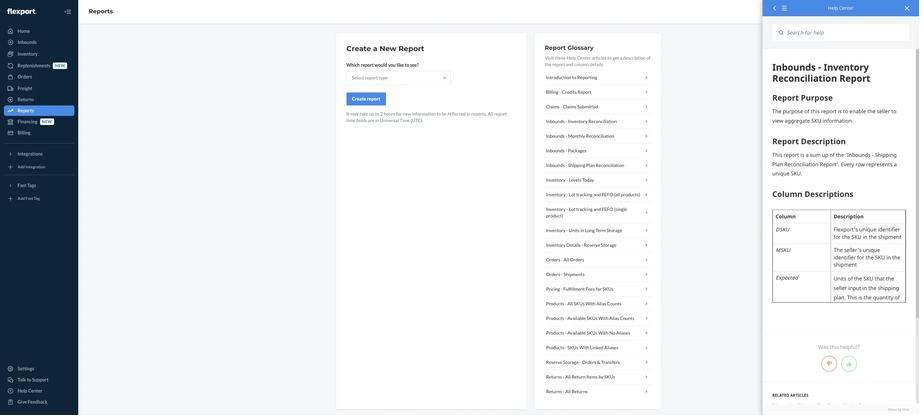 Task type: locate. For each thing, give the bounding box(es) containing it.
0 vertical spatial reserve
[[584, 243, 600, 248]]

skus inside products - skus with linked aliases button
[[568, 345, 579, 351]]

- inside inventory - lot tracking and fefo (all products) button
[[567, 192, 568, 198]]

feedback
[[28, 400, 47, 405]]

report up up
[[367, 96, 380, 102]]

inventory - lot tracking and fefo (single product)
[[546, 207, 627, 219]]

billing down financing
[[18, 130, 31, 136]]

center inside 'link'
[[28, 389, 42, 394]]

counts inside products - all skus with alias counts button
[[607, 301, 622, 307]]

storage
[[607, 228, 622, 234], [601, 243, 617, 248], [563, 360, 579, 366]]

2 vertical spatial storage
[[563, 360, 579, 366]]

with down products - all skus with alias counts button
[[599, 316, 609, 322]]

aliases right linked
[[604, 345, 619, 351]]

0 vertical spatial fast
[[18, 183, 26, 189]]

report glossary
[[545, 44, 594, 52]]

- inside the inbounds - monthly reconciliation button
[[566, 133, 567, 139]]

1 horizontal spatial reports
[[89, 8, 113, 15]]

2 horizontal spatial center
[[840, 5, 854, 11]]

2 vertical spatial center
[[28, 389, 42, 394]]

shipping
[[568, 163, 585, 168], [797, 403, 816, 409]]

tracking inside inventory - lot tracking and fefo (single product)
[[576, 207, 593, 212]]

articles right related
[[791, 393, 809, 399]]

all down returns - all return items by skus
[[566, 389, 571, 395]]

storage inside button
[[563, 360, 579, 366]]

fefo inside inventory - lot tracking and fefo (single product)
[[602, 207, 613, 212]]

shipping inside button
[[568, 163, 585, 168]]

lot inside inventory - lot tracking and fefo (single product)
[[569, 207, 576, 212]]

reserve up returns - all return items by skus
[[546, 360, 562, 366]]

fefo for (all
[[602, 192, 613, 198]]

inventory - levels today button
[[545, 173, 651, 188]]

0 vertical spatial alias
[[597, 301, 606, 307]]

- inside the inventory - levels today button
[[567, 177, 568, 183]]

0 horizontal spatial reports link
[[4, 106, 74, 116]]

inbounds down the home
[[18, 39, 37, 45]]

add fast tag link
[[4, 194, 74, 204]]

description
[[623, 55, 646, 61]]

0 horizontal spatial in
[[375, 118, 379, 123]]

0 vertical spatial new
[[55, 63, 65, 68]]

1 vertical spatial by
[[898, 408, 902, 412]]

inventory - lot tracking and fefo (all products)
[[546, 192, 640, 198]]

- for returns - all returns
[[563, 389, 565, 395]]

report
[[399, 44, 424, 53], [545, 44, 566, 52], [578, 89, 592, 95], [859, 403, 873, 409]]

help inside visit these help center articles to get a description of the report and column details.
[[567, 55, 576, 61]]

plan inside button
[[586, 163, 595, 168]]

inventory up replenishments
[[18, 51, 38, 57]]

0 vertical spatial a
[[373, 44, 378, 53]]

create up which
[[347, 44, 371, 53]]

1 vertical spatial aliases
[[604, 345, 619, 351]]

inventory for inventory - levels today
[[546, 177, 566, 183]]

0 vertical spatial counts
[[607, 301, 622, 307]]

2 horizontal spatial help
[[828, 5, 838, 11]]

0 vertical spatial billing
[[546, 89, 559, 95]]

0 horizontal spatial for
[[396, 111, 402, 117]]

billing inside button
[[546, 89, 559, 95]]

1 vertical spatial shipping
[[797, 403, 816, 409]]

alias up the no
[[610, 316, 619, 322]]

select report type
[[352, 75, 388, 81]]

Search search field
[[784, 24, 910, 41]]

- inside claims - claims submitted button
[[561, 104, 562, 110]]

- for inbounds - monthly reconciliation
[[566, 133, 567, 139]]

0 horizontal spatial help
[[18, 389, 27, 394]]

inventory
[[18, 51, 38, 57], [568, 119, 588, 124], [546, 177, 566, 183], [546, 192, 566, 198], [546, 207, 566, 212], [546, 228, 566, 234], [546, 243, 566, 248]]

reserve
[[584, 243, 600, 248], [546, 360, 562, 366]]

0 horizontal spatial claims
[[546, 104, 560, 110]]

tracking inside button
[[576, 192, 593, 198]]

billing - credits report button
[[545, 85, 651, 100]]

1 vertical spatial alias
[[610, 316, 619, 322]]

- down related articles
[[794, 403, 796, 409]]

shipping down packages
[[568, 163, 585, 168]]

claims down credits
[[563, 104, 577, 110]]

1 vertical spatial available
[[568, 331, 586, 336]]

- up returns - all return items by skus
[[580, 360, 581, 366]]

- inside the pricing - fulfillment fees for skus button
[[561, 287, 563, 292]]

aliases right the no
[[616, 331, 631, 336]]

1 horizontal spatial help
[[567, 55, 576, 61]]

help center up 'search' search box
[[828, 5, 854, 11]]

and inside inventory - lot tracking and fefo (all products) button
[[594, 192, 601, 198]]

- inside inventory - lot tracking and fefo (single product)
[[567, 207, 568, 212]]

1 horizontal spatial billing
[[546, 89, 559, 95]]

plan
[[586, 163, 595, 168], [817, 403, 827, 409]]

- right details
[[582, 243, 583, 248]]

0 horizontal spatial billing
[[18, 130, 31, 136]]

in right are
[[375, 118, 379, 123]]

reports link
[[89, 8, 113, 15], [4, 106, 74, 116]]

new up billing link
[[42, 120, 52, 124]]

a
[[373, 44, 378, 53], [620, 55, 622, 61]]

with left the no
[[599, 331, 609, 336]]

tracking for (single
[[576, 207, 593, 212]]

3 products from the top
[[546, 331, 564, 336]]

report down reporting
[[578, 89, 592, 95]]

0 horizontal spatial reserve
[[546, 360, 562, 366]]

- for billing - credits report
[[560, 89, 561, 95]]

fefo inside button
[[602, 192, 613, 198]]

2 vertical spatial in
[[581, 228, 584, 234]]

products for products - available skus with no aliases
[[546, 331, 564, 336]]

report left 'type'
[[365, 75, 378, 81]]

billing - credits report
[[546, 89, 592, 95]]

articles
[[592, 55, 607, 61], [791, 393, 809, 399]]

0 vertical spatial plan
[[586, 163, 595, 168]]

time
[[400, 118, 410, 123]]

add integration link
[[4, 162, 74, 173]]

0 horizontal spatial by
[[599, 375, 604, 380]]

inventory left levels
[[546, 177, 566, 183]]

all inside button
[[568, 301, 573, 307]]

2 horizontal spatial new
[[403, 111, 411, 117]]

- right pricing
[[561, 287, 563, 292]]

- inside inventory - units in long term storage button
[[567, 228, 568, 234]]

and inside inventory - lot tracking and fefo (single product)
[[594, 207, 601, 212]]

returns for returns - all return items by skus
[[546, 375, 562, 380]]

2 products from the top
[[546, 316, 564, 322]]

inventory for inventory
[[18, 51, 38, 57]]

in left the reports.
[[467, 111, 470, 117]]

inventory down product)
[[546, 228, 566, 234]]

1 horizontal spatial help center
[[828, 5, 854, 11]]

inbounds left packages
[[546, 148, 565, 154]]

alias down the pricing - fulfillment fees for skus button
[[597, 301, 606, 307]]

all inside button
[[566, 375, 571, 380]]

- inside "returns - all returns" 'button'
[[563, 389, 565, 395]]

1 horizontal spatial alias
[[610, 316, 619, 322]]

- left credits
[[560, 89, 561, 95]]

and for inventory - lot tracking and fefo (all products)
[[594, 192, 601, 198]]

returns for returns - all returns
[[546, 389, 562, 395]]

reserve inside the reserve storage - orders & transfers button
[[546, 360, 562, 366]]

inventory inside inventory - lot tracking and fefo (single product)
[[546, 207, 566, 212]]

- inside "billing - credits report" button
[[560, 89, 561, 95]]

1 vertical spatial help center
[[18, 389, 42, 394]]

1 products from the top
[[546, 301, 564, 307]]

inbounds for inbounds - monthly reconciliation
[[546, 133, 565, 139]]

report down the these
[[552, 62, 565, 67]]

center
[[840, 5, 854, 11], [577, 55, 591, 61], [28, 389, 42, 394]]

skus down 'products - available skus with alias counts'
[[587, 331, 598, 336]]

returns inside button
[[546, 375, 562, 380]]

to left 'get'
[[608, 55, 612, 61]]

add for add fast tag
[[18, 196, 25, 201]]

with for products - all skus with alias counts
[[586, 301, 596, 307]]

details
[[567, 243, 581, 248]]

- inside products - available skus with alias counts button
[[565, 316, 567, 322]]

- for inventory - lot tracking and fefo (single product)
[[567, 207, 568, 212]]

report right the reports.
[[494, 111, 507, 117]]

reserve storage - orders & transfers
[[546, 360, 620, 366]]

1 horizontal spatial claims
[[563, 104, 577, 110]]

1 vertical spatial plan
[[817, 403, 827, 409]]

skus down transfers
[[605, 375, 615, 380]]

counts inside products - available skus with alias counts button
[[620, 316, 635, 322]]

- for products - skus with linked aliases
[[565, 345, 567, 351]]

1 add from the top
[[18, 165, 25, 170]]

- up orders - shipments
[[561, 257, 563, 263]]

1 horizontal spatial by
[[898, 408, 902, 412]]

available down 'products - all skus with alias counts'
[[568, 316, 586, 322]]

- up the "inventory - units in long term storage"
[[567, 207, 568, 212]]

inbounds - monthly reconciliation
[[546, 133, 615, 139]]

- inside products - available skus with no aliases button
[[565, 331, 567, 336]]

0 horizontal spatial articles
[[592, 55, 607, 61]]

all down "fulfillment"
[[568, 301, 573, 307]]

reports
[[89, 8, 113, 15], [18, 108, 34, 114]]

orders - shipments button
[[545, 268, 651, 282]]

- inside inbounds - shipping plan reconciliation button
[[566, 163, 567, 168]]

report for create report
[[367, 96, 380, 102]]

1 vertical spatial tracking
[[576, 207, 593, 212]]

inbounds
[[18, 39, 37, 45], [546, 119, 565, 124], [546, 133, 565, 139], [546, 148, 565, 154], [546, 163, 565, 168], [773, 403, 793, 409]]

0 vertical spatial add
[[18, 165, 25, 170]]

2 fefo from the top
[[602, 207, 613, 212]]

shipping for inbounds - shipping plan reconciliation
[[568, 163, 585, 168]]

a right 'get'
[[620, 55, 622, 61]]

orders - all orders
[[546, 257, 584, 263]]

1 vertical spatial center
[[577, 55, 591, 61]]

all left return
[[566, 375, 571, 380]]

- inside returns - all return items by skus button
[[563, 375, 565, 380]]

- inside "orders - shipments" button
[[561, 272, 563, 278]]

- left monthly
[[566, 133, 567, 139]]

(all
[[614, 192, 620, 198]]

inventory inside button
[[546, 192, 566, 198]]

settings
[[18, 367, 34, 372]]

0 vertical spatial for
[[396, 111, 402, 117]]

for inside it may take up to 2 hours for new information to be reflected in reports. all report time fields are in universal time (utc).
[[396, 111, 402, 117]]

- for products - available skus with no aliases
[[565, 331, 567, 336]]

0 horizontal spatial plan
[[586, 163, 595, 168]]

1 vertical spatial billing
[[18, 130, 31, 136]]

help center up give feedback
[[18, 389, 42, 394]]

orders up orders - shipments
[[546, 257, 561, 263]]

billing down introduction
[[546, 89, 559, 95]]

- for inbounds - shipping plan reconciliation
[[566, 163, 567, 168]]

items
[[587, 375, 598, 380]]

new for financing
[[42, 120, 52, 124]]

0 vertical spatial help center
[[828, 5, 854, 11]]

report inside button
[[367, 96, 380, 102]]

skus down "orders - shipments" button
[[603, 287, 614, 292]]

new
[[380, 44, 397, 53]]

&
[[597, 360, 601, 366]]

1 lot from the top
[[569, 192, 576, 198]]

1 vertical spatial create
[[352, 96, 366, 102]]

1 vertical spatial reports link
[[4, 106, 74, 116]]

and down inventory - lot tracking and fefo (all products) button
[[594, 207, 601, 212]]

for inside button
[[596, 287, 602, 292]]

add down fast tags
[[18, 196, 25, 201]]

lot up units
[[569, 207, 576, 212]]

for up the time
[[396, 111, 402, 117]]

2 vertical spatial new
[[42, 120, 52, 124]]

skus up reserve storage - orders & transfers
[[568, 345, 579, 351]]

storage up return
[[563, 360, 579, 366]]

0 vertical spatial fefo
[[602, 192, 613, 198]]

1 horizontal spatial for
[[596, 287, 602, 292]]

with
[[586, 301, 596, 307], [599, 316, 609, 322], [599, 331, 609, 336], [579, 345, 589, 351]]

center up the 'column' at the top right of the page
[[577, 55, 591, 61]]

- for inventory - units in long term storage
[[567, 228, 568, 234]]

1 vertical spatial reserve
[[546, 360, 562, 366]]

inventory up product)
[[546, 207, 566, 212]]

orders - all orders button
[[545, 253, 651, 268]]

1 vertical spatial lot
[[569, 207, 576, 212]]

products for products - available skus with alias counts
[[546, 316, 564, 322]]

1 vertical spatial articles
[[791, 393, 809, 399]]

inbounds down inbounds - packages on the top of the page
[[546, 163, 565, 168]]

by right the items
[[599, 375, 604, 380]]

with down fees
[[586, 301, 596, 307]]

reserve down "long"
[[584, 243, 600, 248]]

by inside 'link'
[[898, 408, 902, 412]]

1 vertical spatial new
[[403, 111, 411, 117]]

0 horizontal spatial reports
[[18, 108, 34, 114]]

all inside 'button'
[[566, 389, 571, 395]]

report left elevio on the right bottom of page
[[859, 403, 873, 409]]

inventory for inventory - units in long term storage
[[546, 228, 566, 234]]

inbounds down related
[[773, 403, 793, 409]]

introduction
[[546, 75, 571, 80]]

fefo
[[602, 192, 613, 198], [602, 207, 613, 212]]

fast
[[18, 183, 26, 189], [26, 196, 33, 201]]

1 vertical spatial for
[[596, 287, 602, 292]]

all inside "button"
[[564, 257, 569, 263]]

and left the 'column' at the top right of the page
[[566, 62, 574, 67]]

center up 'search' search box
[[840, 5, 854, 11]]

1 horizontal spatial shipping
[[797, 403, 816, 409]]

fefo left (single at the right of page
[[602, 207, 613, 212]]

1 horizontal spatial new
[[55, 63, 65, 68]]

orders for orders - all orders
[[546, 257, 561, 263]]

0 horizontal spatial alias
[[597, 301, 606, 307]]

1 horizontal spatial plan
[[817, 403, 827, 409]]

may
[[351, 111, 359, 117]]

1 horizontal spatial center
[[577, 55, 591, 61]]

- inside orders - all orders "button"
[[561, 257, 563, 263]]

create report
[[352, 96, 380, 102]]

- inside inbounds - packages button
[[566, 148, 567, 154]]

orders up pricing
[[546, 272, 561, 278]]

home link
[[4, 26, 74, 37]]

counts for products - all skus with alias counts
[[607, 301, 622, 307]]

4 products from the top
[[546, 345, 564, 351]]

you
[[388, 62, 396, 68]]

- for products - all skus with alias counts
[[565, 301, 567, 307]]

help up give
[[18, 389, 27, 394]]

add left integration
[[18, 165, 25, 170]]

1 horizontal spatial a
[[620, 55, 622, 61]]

0 horizontal spatial help center
[[18, 389, 42, 394]]

0 horizontal spatial a
[[373, 44, 378, 53]]

0 vertical spatial reports link
[[89, 8, 113, 15]]

with for products - available skus with no aliases
[[599, 331, 609, 336]]

skus up products - available skus with no aliases
[[587, 316, 598, 322]]

reserve inside inventory details - reserve storage button
[[584, 243, 600, 248]]

- inside products - skus with linked aliases button
[[565, 345, 567, 351]]

products)
[[621, 192, 640, 198]]

inbounds for inbounds
[[18, 39, 37, 45]]

2 horizontal spatial in
[[581, 228, 584, 234]]

fast inside dropdown button
[[18, 183, 26, 189]]

1 vertical spatial and
[[594, 192, 601, 198]]

2 claims from the left
[[563, 104, 577, 110]]

and for inventory - lot tracking and fefo (single product)
[[594, 207, 601, 212]]

0 vertical spatial by
[[599, 375, 604, 380]]

-
[[560, 89, 561, 95], [561, 104, 562, 110], [566, 119, 567, 124], [566, 133, 567, 139], [566, 148, 567, 154], [566, 163, 567, 168], [567, 177, 568, 183], [567, 192, 568, 198], [567, 207, 568, 212], [567, 228, 568, 234], [582, 243, 583, 248], [561, 257, 563, 263], [561, 272, 563, 278], [561, 287, 563, 292], [565, 301, 567, 307], [565, 316, 567, 322], [565, 331, 567, 336], [565, 345, 567, 351], [580, 360, 581, 366], [563, 375, 565, 380], [563, 389, 565, 395], [794, 403, 796, 409]]

skus down pricing - fulfillment fees for skus
[[574, 301, 585, 307]]

like
[[397, 62, 404, 68]]

- for returns - all return items by skus
[[563, 375, 565, 380]]

aliases
[[616, 331, 631, 336], [604, 345, 619, 351]]

- inside inbounds - inventory reconciliation button
[[566, 119, 567, 124]]

all for returns - all return items by skus
[[566, 375, 571, 380]]

0 horizontal spatial shipping
[[568, 163, 585, 168]]

which report would you like to see?
[[347, 62, 419, 68]]

available up products - skus with linked aliases
[[568, 331, 586, 336]]

skus inside returns - all return items by skus button
[[605, 375, 615, 380]]

1 available from the top
[[568, 316, 586, 322]]

new up the time
[[403, 111, 411, 117]]

alias
[[597, 301, 606, 307], [610, 316, 619, 322]]

- inside products - all skus with alias counts button
[[565, 301, 567, 307]]

create up may
[[352, 96, 366, 102]]

reflected
[[448, 111, 466, 117]]

tracking for (all
[[576, 192, 593, 198]]

freight
[[18, 86, 32, 91]]

0 vertical spatial create
[[347, 44, 371, 53]]

report for select report type
[[365, 75, 378, 81]]

lot inside inventory - lot tracking and fefo (all products) button
[[569, 192, 576, 198]]

term
[[596, 228, 606, 234]]

0 horizontal spatial center
[[28, 389, 42, 394]]

1 vertical spatial fefo
[[602, 207, 613, 212]]

and down the inventory - levels today button
[[594, 192, 601, 198]]

articles up details.
[[592, 55, 607, 61]]

fast left tags
[[18, 183, 26, 189]]

2 available from the top
[[568, 331, 586, 336]]

products - all skus with alias counts
[[546, 301, 622, 307]]

returns - all return items by skus
[[546, 375, 615, 380]]

- down inbounds - packages on the top of the page
[[566, 163, 567, 168]]

- down "fulfillment"
[[565, 301, 567, 307]]

claims down the billing - credits report at the right top of page
[[546, 104, 560, 110]]

0 vertical spatial articles
[[592, 55, 607, 61]]

1 fefo from the top
[[602, 192, 613, 198]]

inbounds for inbounds - shipping plan reconciliation report
[[773, 403, 793, 409]]

counts for products - available skus with alias counts
[[620, 316, 635, 322]]

inventory for inventory - lot tracking and fefo (all products)
[[546, 192, 566, 198]]

help inside 'link'
[[18, 389, 27, 394]]

1 horizontal spatial reserve
[[584, 243, 600, 248]]

- for claims - claims submitted
[[561, 104, 562, 110]]

0 horizontal spatial new
[[42, 120, 52, 124]]

2 lot from the top
[[569, 207, 576, 212]]

help center inside help center 'link'
[[18, 389, 42, 394]]

be
[[442, 111, 447, 117]]

- for inbounds - packages
[[566, 148, 567, 154]]

1 horizontal spatial reports link
[[89, 8, 113, 15]]

all up orders - shipments
[[564, 257, 569, 263]]

2 vertical spatial help
[[18, 389, 27, 394]]

aliases inside products - available skus with no aliases button
[[616, 331, 631, 336]]

available for products - available skus with alias counts
[[568, 316, 586, 322]]

1 claims from the left
[[546, 104, 560, 110]]

- left units
[[567, 228, 568, 234]]

- up products - skus with linked aliases
[[565, 331, 567, 336]]

fees
[[586, 287, 595, 292]]

0 vertical spatial lot
[[569, 192, 576, 198]]

1 vertical spatial add
[[18, 196, 25, 201]]

a inside visit these help center articles to get a description of the report and column details.
[[620, 55, 622, 61]]

report inside it may take up to 2 hours for new information to be reflected in reports. all report time fields are in universal time (utc).
[[494, 111, 507, 117]]

- down 'products - all skus with alias counts'
[[565, 316, 567, 322]]

to left reporting
[[572, 75, 577, 80]]

0 vertical spatial tracking
[[576, 192, 593, 198]]

storage right term
[[607, 228, 622, 234]]

report for which report would you like to see?
[[361, 62, 374, 68]]

create inside button
[[352, 96, 366, 102]]

elevio
[[889, 408, 898, 412]]

- left packages
[[566, 148, 567, 154]]

report up see?
[[399, 44, 424, 53]]

skus inside the pricing - fulfillment fees for skus button
[[603, 287, 614, 292]]

universal
[[380, 118, 399, 123]]

returns - all returns button
[[545, 385, 651, 400]]

2 add from the top
[[18, 196, 25, 201]]

0 vertical spatial reports
[[89, 8, 113, 15]]

lot down inventory - levels today
[[569, 192, 576, 198]]

2 tracking from the top
[[576, 207, 593, 212]]

0 vertical spatial shipping
[[568, 163, 585, 168]]

1 vertical spatial help
[[567, 55, 576, 61]]

by left dixa
[[898, 408, 902, 412]]

product)
[[546, 213, 563, 219]]

1 horizontal spatial articles
[[791, 393, 809, 399]]

1 horizontal spatial in
[[467, 111, 470, 117]]

center down talk to support
[[28, 389, 42, 394]]

0 vertical spatial aliases
[[616, 331, 631, 336]]

1 vertical spatial counts
[[620, 316, 635, 322]]

0 vertical spatial available
[[568, 316, 586, 322]]

shipping down related articles
[[797, 403, 816, 409]]

- left the shipments
[[561, 272, 563, 278]]

orders up freight on the top left of the page
[[18, 74, 32, 80]]

close navigation image
[[64, 8, 72, 16]]

- for inbounds - inventory reconciliation
[[566, 119, 567, 124]]

the
[[545, 62, 552, 67]]

related
[[773, 393, 790, 399]]

- for orders - all orders
[[561, 257, 563, 263]]

- down returns - all return items by skus
[[563, 389, 565, 395]]

1 vertical spatial a
[[620, 55, 622, 61]]

all right the reports.
[[488, 111, 493, 117]]

1 tracking from the top
[[576, 192, 593, 198]]

2 vertical spatial and
[[594, 207, 601, 212]]

report up select report type
[[361, 62, 374, 68]]

1 vertical spatial in
[[375, 118, 379, 123]]

for right fees
[[596, 287, 602, 292]]

tracking down today
[[576, 192, 593, 198]]

0 vertical spatial and
[[566, 62, 574, 67]]

support
[[32, 378, 48, 383]]



Task type: describe. For each thing, give the bounding box(es) containing it.
inbounds for inbounds - packages
[[546, 148, 565, 154]]

- for products - available skus with alias counts
[[565, 316, 567, 322]]

add integration
[[18, 165, 45, 170]]

are
[[368, 118, 375, 123]]

orders up the shipments
[[570, 257, 584, 263]]

glossary
[[568, 44, 594, 52]]

- for pricing - fulfillment fees for skus
[[561, 287, 563, 292]]

lot for inventory - lot tracking and fefo (single product)
[[569, 207, 576, 212]]

in inside button
[[581, 228, 584, 234]]

report inside visit these help center articles to get a description of the report and column details.
[[552, 62, 565, 67]]

0 vertical spatial in
[[467, 111, 470, 117]]

help center link
[[4, 386, 74, 397]]

return
[[572, 375, 586, 380]]

products - available skus with alias counts button
[[545, 312, 651, 326]]

products - available skus with no aliases
[[546, 331, 631, 336]]

fefo for (single
[[602, 207, 613, 212]]

lot for inventory - lot tracking and fefo (all products)
[[569, 192, 576, 198]]

inventory for inventory - lot tracking and fefo (single product)
[[546, 207, 566, 212]]

hours
[[384, 111, 395, 117]]

inbounds - shipping plan reconciliation report
[[773, 403, 873, 409]]

integration
[[26, 165, 45, 170]]

create a new report
[[347, 44, 424, 53]]

products - all skus with alias counts button
[[545, 297, 651, 312]]

available for products - available skus with no aliases
[[568, 331, 586, 336]]

inbounds - packages button
[[545, 144, 651, 159]]

- for inventory - lot tracking and fefo (all products)
[[567, 192, 568, 198]]

billing for billing
[[18, 130, 31, 136]]

reporting
[[577, 75, 597, 80]]

claims - claims submitted button
[[545, 100, 651, 114]]

pricing
[[546, 287, 560, 292]]

long
[[585, 228, 595, 234]]

create for create report
[[352, 96, 366, 102]]

fields
[[356, 118, 367, 123]]

tags
[[27, 183, 36, 189]]

up
[[369, 111, 374, 117]]

to left 2
[[375, 111, 379, 117]]

skus inside products - available skus with no aliases button
[[587, 331, 598, 336]]

monthly
[[568, 133, 585, 139]]

by inside button
[[599, 375, 604, 380]]

credits
[[562, 89, 577, 95]]

fast tags
[[18, 183, 36, 189]]

returns link
[[4, 95, 74, 105]]

skus inside products - available skus with alias counts button
[[587, 316, 598, 322]]

- for inbounds - shipping plan reconciliation report
[[794, 403, 796, 409]]

billing for billing - credits report
[[546, 89, 559, 95]]

settings link
[[4, 364, 74, 375]]

0 vertical spatial center
[[840, 5, 854, 11]]

- for orders - shipments
[[561, 272, 563, 278]]

and inside visit these help center articles to get a description of the report and column details.
[[566, 62, 574, 67]]

with for products - available skus with alias counts
[[599, 316, 609, 322]]

units
[[569, 228, 580, 234]]

inventory - lot tracking and fefo (all products) button
[[545, 188, 651, 203]]

center inside visit these help center articles to get a description of the report and column details.
[[577, 55, 591, 61]]

returns for returns
[[18, 97, 34, 102]]

home
[[18, 28, 30, 34]]

column
[[574, 62, 589, 67]]

- inside the reserve storage - orders & transfers button
[[580, 360, 581, 366]]

1 vertical spatial storage
[[601, 243, 617, 248]]

- inside inventory details - reserve storage button
[[582, 243, 583, 248]]

packages
[[568, 148, 587, 154]]

helpful?
[[841, 344, 860, 351]]

inbounds - inventory reconciliation button
[[545, 114, 651, 129]]

talk to support button
[[4, 375, 74, 386]]

orders link
[[4, 72, 74, 82]]

talk to support
[[18, 378, 48, 383]]

see?
[[410, 62, 419, 68]]

introduction to reporting button
[[545, 70, 651, 85]]

orders left &
[[582, 360, 596, 366]]

this
[[830, 344, 839, 351]]

it
[[347, 111, 350, 117]]

give
[[18, 400, 27, 405]]

products - available skus with alias counts
[[546, 316, 635, 322]]

elevio by dixa link
[[773, 408, 910, 413]]

plan for inbounds - shipping plan reconciliation report
[[817, 403, 827, 409]]

it may take up to 2 hours for new information to be reflected in reports. all report time fields are in universal time (utc).
[[347, 111, 507, 123]]

flexport logo image
[[7, 8, 36, 15]]

products for products - all skus with alias counts
[[546, 301, 564, 307]]

all for returns - all returns
[[566, 389, 571, 395]]

inventory up monthly
[[568, 119, 588, 124]]

skus inside products - all skus with alias counts button
[[574, 301, 585, 307]]

freight link
[[4, 83, 74, 94]]

information
[[412, 111, 436, 117]]

plan for inbounds - shipping plan reconciliation
[[586, 163, 595, 168]]

- for inventory - levels today
[[567, 177, 568, 183]]

aliases inside products - skus with linked aliases button
[[604, 345, 619, 351]]

linked
[[590, 345, 604, 351]]

inventory - units in long term storage button
[[545, 224, 651, 238]]

2
[[380, 111, 383, 117]]

fast tags button
[[4, 181, 74, 191]]

products for products - skus with linked aliases
[[546, 345, 564, 351]]

elevio by dixa
[[889, 408, 910, 412]]

articles inside visit these help center articles to get a description of the report and column details.
[[592, 55, 607, 61]]

inbounds for inbounds - inventory reconciliation
[[546, 119, 565, 124]]

create report button
[[347, 93, 386, 106]]

report inside button
[[578, 89, 592, 95]]

tag
[[34, 196, 40, 201]]

give feedback
[[18, 400, 47, 405]]

claims - claims submitted
[[546, 104, 598, 110]]

to right "like"
[[405, 62, 409, 68]]

replenishments
[[18, 63, 50, 68]]

related articles
[[773, 393, 809, 399]]

orders for orders - shipments
[[546, 272, 561, 278]]

no
[[610, 331, 616, 336]]

inventory for inventory details - reserve storage
[[546, 243, 566, 248]]

returns - all returns
[[546, 389, 588, 395]]

time
[[347, 118, 356, 123]]

new inside it may take up to 2 hours for new information to be reflected in reports. all report time fields are in universal time (utc).
[[403, 111, 411, 117]]

today
[[582, 177, 594, 183]]

these
[[555, 55, 566, 61]]

inbounds - shipping plan reconciliation button
[[545, 159, 651, 173]]

financing
[[18, 119, 37, 125]]

get
[[613, 55, 619, 61]]

1 vertical spatial reports
[[18, 108, 34, 114]]

inventory - levels today
[[546, 177, 594, 183]]

1 vertical spatial fast
[[26, 196, 33, 201]]

create for create a new report
[[347, 44, 371, 53]]

orders - shipments
[[546, 272, 585, 278]]

inventory - lot tracking and fefo (single product) button
[[545, 203, 651, 224]]

pricing - fulfillment fees for skus button
[[545, 282, 651, 297]]

talk
[[18, 378, 26, 383]]

add for add integration
[[18, 165, 25, 170]]

shipments
[[564, 272, 585, 278]]

transfers
[[601, 360, 620, 366]]

all inside it may take up to 2 hours for new information to be reflected in reports. all report time fields are in universal time (utc).
[[488, 111, 493, 117]]

0 vertical spatial storage
[[607, 228, 622, 234]]

(single
[[614, 207, 627, 212]]

all for orders - all orders
[[564, 257, 569, 263]]

report up the these
[[545, 44, 566, 52]]

all for products - all skus with alias counts
[[568, 301, 573, 307]]

to inside visit these help center articles to get a description of the report and column details.
[[608, 55, 612, 61]]

with left linked
[[579, 345, 589, 351]]

alias for products - available skus with alias counts
[[610, 316, 619, 322]]

shipping for inbounds - shipping plan reconciliation report
[[797, 403, 816, 409]]

inventory details - reserve storage button
[[545, 238, 651, 253]]

to right talk at the bottom left of page
[[27, 378, 31, 383]]

to left "be"
[[437, 111, 441, 117]]

new for replenishments
[[55, 63, 65, 68]]

add fast tag
[[18, 196, 40, 201]]

alias for products - all skus with alias counts
[[597, 301, 606, 307]]

visit these help center articles to get a description of the report and column details.
[[545, 55, 651, 67]]

0 vertical spatial help
[[828, 5, 838, 11]]

inbounds - shipping plan reconciliation
[[546, 163, 624, 168]]

was
[[819, 344, 829, 351]]

inbounds for inbounds - shipping plan reconciliation
[[546, 163, 565, 168]]

billing link
[[4, 128, 74, 138]]

orders for orders
[[18, 74, 32, 80]]

type
[[379, 75, 388, 81]]



Task type: vqa. For each thing, say whether or not it's contained in the screenshot.
the and within the Inventory - Lot tracking and FEFO (all products) button
yes



